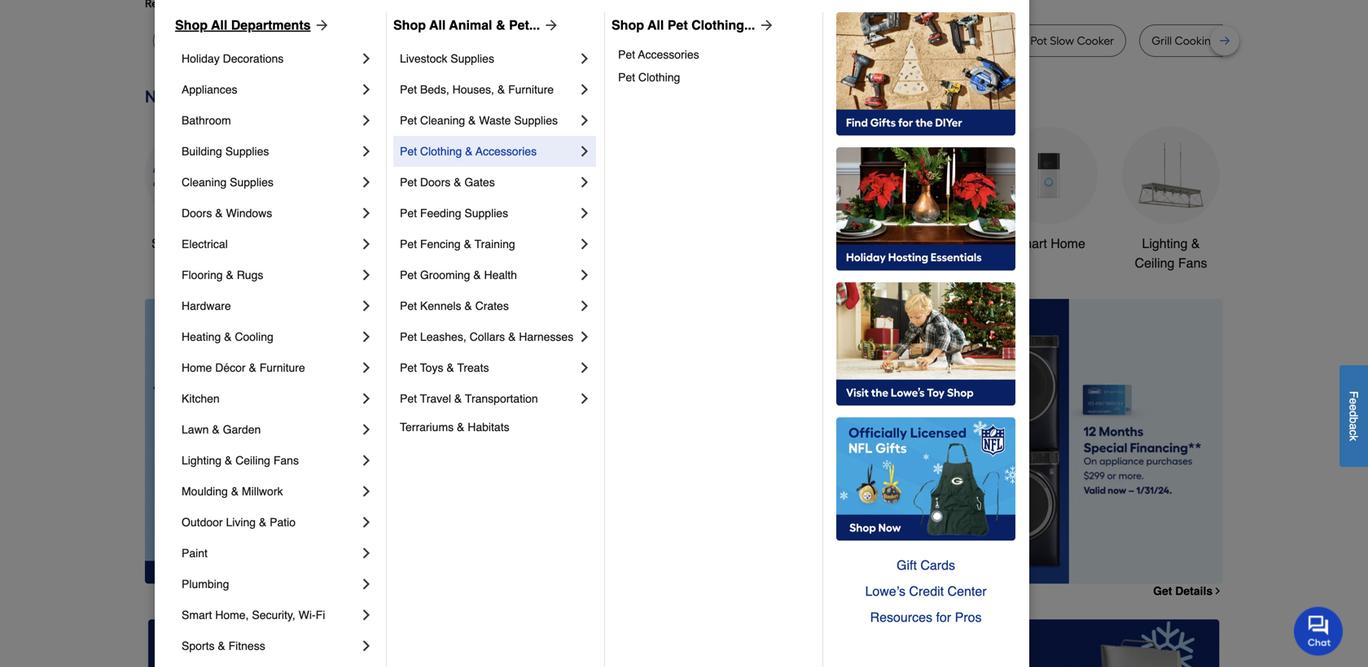 Task type: locate. For each thing, give the bounding box(es) containing it.
1 vertical spatial furniture
[[260, 362, 305, 375]]

1 horizontal spatial decorations
[[526, 256, 595, 271]]

0 vertical spatial lighting & ceiling fans link
[[1122, 127, 1220, 273]]

smart for smart home
[[1013, 236, 1047, 251]]

living
[[226, 516, 256, 529]]

pet left fencing
[[400, 238, 417, 251]]

2 slow from the left
[[1050, 34, 1074, 48]]

smart home link
[[1000, 127, 1098, 254]]

1 vertical spatial smart
[[182, 609, 212, 622]]

chevron right image for sports & fitness
[[358, 639, 375, 655]]

0 vertical spatial fans
[[1179, 256, 1208, 271]]

& inside 'link'
[[249, 362, 256, 375]]

0 horizontal spatial lighting & ceiling fans link
[[182, 446, 358, 477]]

0 vertical spatial cleaning
[[420, 114, 465, 127]]

chevron right image for bathroom
[[358, 112, 375, 129]]

1 shop from the left
[[175, 18, 208, 33]]

chevron right image for pet toys & treats
[[577, 360, 593, 376]]

triple slow cooker
[[354, 34, 450, 48]]

outdoor for outdoor tools & equipment
[[758, 236, 805, 251]]

shop up triple slow cooker
[[393, 18, 426, 33]]

fencing
[[420, 238, 461, 251]]

chevron right image
[[358, 51, 375, 67], [577, 51, 593, 67], [358, 112, 375, 129], [358, 143, 375, 160], [358, 174, 375, 191], [358, 205, 375, 222], [358, 236, 375, 253], [577, 236, 593, 253], [577, 267, 593, 283], [358, 298, 375, 314], [577, 298, 593, 314], [358, 329, 375, 345], [577, 391, 593, 407], [358, 422, 375, 438], [358, 453, 375, 469], [358, 577, 375, 593], [358, 608, 375, 624]]

for
[[936, 611, 952, 626]]

pet grooming & health link
[[400, 260, 577, 291]]

2 shop from the left
[[393, 18, 426, 33]]

doors & windows link
[[182, 198, 358, 229]]

cooling
[[235, 331, 274, 344]]

doors up the feeding
[[420, 176, 451, 189]]

plumbing
[[182, 578, 229, 591]]

1 horizontal spatial cleaning
[[420, 114, 465, 127]]

all inside shop all pet clothing... link
[[648, 18, 664, 33]]

crock down clothing...
[[752, 34, 782, 48]]

pet left toys
[[400, 362, 417, 375]]

habitats
[[468, 421, 510, 434]]

0 horizontal spatial tools
[[423, 236, 453, 251]]

e up b
[[1348, 405, 1361, 411]]

3 shop from the left
[[612, 18, 644, 33]]

grill cooking grate & warming rack
[[1152, 34, 1341, 48]]

0 horizontal spatial shop
[[175, 18, 208, 33]]

pet up pet doors & gates
[[400, 145, 417, 158]]

clothing inside pet clothing & accessories link
[[420, 145, 462, 158]]

0 horizontal spatial clothing
[[420, 145, 462, 158]]

1 horizontal spatial fans
[[1179, 256, 1208, 271]]

outdoor inside "outdoor tools & equipment"
[[758, 236, 805, 251]]

1 horizontal spatial lighting
[[1142, 236, 1188, 251]]

outdoor
[[758, 236, 805, 251], [182, 516, 223, 529]]

0 horizontal spatial arrow right image
[[540, 17, 560, 33]]

microwave countertop
[[487, 34, 606, 48]]

sports & fitness
[[182, 640, 265, 653]]

all right shop
[[185, 236, 199, 251]]

pet down pet accessories
[[618, 71, 635, 84]]

chevron right image inside get details link
[[1213, 586, 1223, 597]]

find gifts for the diyer. image
[[837, 12, 1016, 136]]

cards
[[921, 558, 956, 573]]

shop for shop all animal & pet...
[[393, 18, 426, 33]]

a
[[1348, 424, 1361, 430]]

ceiling
[[1135, 256, 1175, 271], [236, 455, 270, 468]]

all inside shop all departments link
[[211, 18, 228, 33]]

building
[[182, 145, 222, 158]]

moulding & millwork link
[[182, 477, 358, 507]]

0 horizontal spatial decorations
[[223, 52, 284, 65]]

shop all departments link
[[175, 15, 330, 35]]

deals
[[203, 236, 236, 251]]

all inside shop all animal & pet... link
[[429, 18, 446, 33]]

outdoor for outdoor living & patio
[[182, 516, 223, 529]]

cleaning inside cleaning supplies link
[[182, 176, 227, 189]]

accessories up pet clothing
[[638, 48, 699, 61]]

all for departments
[[211, 18, 228, 33]]

0 horizontal spatial crock
[[752, 34, 782, 48]]

kitchen
[[182, 393, 220, 406]]

accessories down the waste
[[476, 145, 537, 158]]

chevron right image for hardware
[[358, 298, 375, 314]]

outdoor tools & equipment link
[[756, 127, 854, 273]]

0 horizontal spatial accessories
[[476, 145, 537, 158]]

0 vertical spatial clothing
[[639, 71, 680, 84]]

2 tools from the left
[[809, 236, 839, 251]]

chevron right image for pet cleaning & waste supplies
[[577, 112, 593, 129]]

shop all animal & pet... link
[[393, 15, 560, 35]]

chevron right image for building supplies
[[358, 143, 375, 160]]

k
[[1348, 436, 1361, 442]]

bathroom link
[[182, 105, 358, 136], [878, 127, 976, 254]]

supplies for livestock supplies
[[451, 52, 494, 65]]

outdoor up 'equipment'
[[758, 236, 805, 251]]

pet left leashes, at the left of page
[[400, 331, 417, 344]]

shop up holiday
[[175, 18, 208, 33]]

chevron right image for pet beds, houses, & furniture
[[577, 81, 593, 98]]

health
[[484, 269, 517, 282]]

1 vertical spatial lighting & ceiling fans link
[[182, 446, 358, 477]]

arrow right image
[[311, 17, 330, 33], [755, 17, 775, 33]]

pet toys & treats link
[[400, 353, 577, 384]]

supplies right the waste
[[514, 114, 558, 127]]

chevron right image for flooring & rugs
[[358, 267, 375, 283]]

0 vertical spatial accessories
[[638, 48, 699, 61]]

pet toys & treats
[[400, 362, 489, 375]]

decorations down shop all departments link
[[223, 52, 284, 65]]

supplies up houses, on the top left of the page
[[451, 52, 494, 65]]

2 cooking from the left
[[1175, 34, 1218, 48]]

1 vertical spatial ceiling
[[236, 455, 270, 468]]

1 horizontal spatial smart
[[1013, 236, 1047, 251]]

building supplies link
[[182, 136, 358, 167]]

decorations down the "christmas"
[[526, 256, 595, 271]]

4 pot from the left
[[1031, 34, 1048, 48]]

decorations for holiday
[[223, 52, 284, 65]]

pet for pet beds, houses, & furniture
[[400, 83, 417, 96]]

resources for pros link
[[837, 605, 1016, 631]]

pet for pet grooming & health
[[400, 269, 417, 282]]

recommended searches for you heading
[[145, 0, 1223, 11]]

pet clothing
[[618, 71, 680, 84]]

crock for crock pot slow cooker
[[998, 34, 1028, 48]]

0 vertical spatial ceiling
[[1135, 256, 1175, 271]]

1 horizontal spatial cooking
[[1175, 34, 1218, 48]]

collars
[[470, 331, 505, 344]]

crock for crock pot cooking pot
[[752, 34, 782, 48]]

0 vertical spatial doors
[[420, 176, 451, 189]]

tools down the feeding
[[423, 236, 453, 251]]

0 horizontal spatial cooker
[[412, 34, 450, 48]]

0 horizontal spatial cleaning
[[182, 176, 227, 189]]

arrow right image for shop all pet clothing...
[[755, 17, 775, 33]]

chevron right image for pet doors & gates
[[577, 174, 593, 191]]

1 vertical spatial lighting
[[182, 455, 222, 468]]

cooker left grill
[[1077, 34, 1115, 48]]

0 horizontal spatial doors
[[182, 207, 212, 220]]

c
[[1348, 430, 1361, 436]]

all for deals
[[185, 236, 199, 251]]

2 crock from the left
[[998, 34, 1028, 48]]

1 horizontal spatial accessories
[[638, 48, 699, 61]]

pet
[[668, 18, 688, 33], [618, 48, 635, 61], [618, 71, 635, 84], [400, 83, 417, 96], [400, 114, 417, 127], [400, 145, 417, 158], [400, 176, 417, 189], [400, 207, 417, 220], [400, 238, 417, 251], [400, 269, 417, 282], [400, 300, 417, 313], [400, 331, 417, 344], [400, 362, 417, 375], [400, 393, 417, 406]]

pet up pet clothing
[[618, 48, 635, 61]]

0 vertical spatial arrow right image
[[540, 17, 560, 33]]

pet doors & gates link
[[400, 167, 577, 198]]

pet for pet kennels & crates
[[400, 300, 417, 313]]

clothing up pet doors & gates
[[420, 145, 462, 158]]

pet up pet feeding supplies
[[400, 176, 417, 189]]

0 vertical spatial smart
[[1013, 236, 1047, 251]]

sports & fitness link
[[182, 631, 358, 662]]

cleaning down beds,
[[420, 114, 465, 127]]

terrariums
[[400, 421, 454, 434]]

lowe's
[[865, 584, 906, 600]]

pet left kennels
[[400, 300, 417, 313]]

1 horizontal spatial lighting & ceiling fans link
[[1122, 127, 1220, 273]]

christmas
[[531, 236, 590, 251]]

supplies down the pet doors & gates link
[[465, 207, 508, 220]]

shop all pet clothing... link
[[612, 15, 775, 35]]

0 vertical spatial decorations
[[223, 52, 284, 65]]

chevron right image for pet clothing & accessories
[[577, 143, 593, 160]]

supplies up cleaning supplies
[[225, 145, 269, 158]]

microwave
[[487, 34, 543, 48]]

cleaning supplies link
[[182, 167, 358, 198]]

1 vertical spatial lighting & ceiling fans
[[182, 455, 299, 468]]

shop up pet accessories
[[612, 18, 644, 33]]

pet for pet leashes, collars & harnesses
[[400, 331, 417, 344]]

leashes,
[[420, 331, 467, 344]]

2 horizontal spatial shop
[[612, 18, 644, 33]]

decorations
[[223, 52, 284, 65], [526, 256, 595, 271]]

1 vertical spatial doors
[[182, 207, 212, 220]]

outdoor down moulding
[[182, 516, 223, 529]]

1 vertical spatial cleaning
[[182, 176, 227, 189]]

shop all pet clothing...
[[612, 18, 755, 33]]

1 horizontal spatial clothing
[[639, 71, 680, 84]]

b
[[1348, 418, 1361, 424]]

e up the d at bottom right
[[1348, 399, 1361, 405]]

clothing for pet clothing & accessories
[[420, 145, 462, 158]]

furniture down heating & cooling link
[[260, 362, 305, 375]]

pet left the travel
[[400, 393, 417, 406]]

pet leashes, collars & harnesses link
[[400, 322, 577, 353]]

1 horizontal spatial slow
[[1050, 34, 1074, 48]]

officially licensed n f l gifts. shop now. image
[[837, 418, 1016, 542]]

0 horizontal spatial fans
[[274, 455, 299, 468]]

clothing down pet accessories
[[639, 71, 680, 84]]

new deals every day during 25 days of deals image
[[145, 83, 1223, 110]]

0 horizontal spatial ceiling
[[236, 455, 270, 468]]

pet left grooming
[[400, 269, 417, 282]]

furniture inside 'link'
[[260, 362, 305, 375]]

doors & windows
[[182, 207, 272, 220]]

chevron right image for pet grooming & health
[[577, 267, 593, 283]]

0 horizontal spatial home
[[182, 362, 212, 375]]

chevron right image for moulding & millwork
[[358, 484, 375, 500]]

0 vertical spatial lighting & ceiling fans
[[1135, 236, 1208, 271]]

1 horizontal spatial lighting & ceiling fans
[[1135, 236, 1208, 271]]

arrow right image inside shop all pet clothing... link
[[755, 17, 775, 33]]

building supplies
[[182, 145, 269, 158]]

arrow right image up crock pot cooking pot
[[755, 17, 775, 33]]

3 pot from the left
[[943, 34, 960, 48]]

1 vertical spatial arrow right image
[[1193, 442, 1210, 458]]

bathroom
[[182, 114, 231, 127], [899, 236, 955, 251]]

home décor & furniture link
[[182, 353, 358, 384]]

1 cooking from the left
[[805, 34, 848, 48]]

0 horizontal spatial slow
[[385, 34, 410, 48]]

grill
[[1152, 34, 1172, 48]]

0 horizontal spatial lighting
[[182, 455, 222, 468]]

supplies for cleaning supplies
[[230, 176, 274, 189]]

moulding
[[182, 485, 228, 499]]

crock right instant pot
[[998, 34, 1028, 48]]

get details
[[1153, 585, 1213, 598]]

all
[[211, 18, 228, 33], [429, 18, 446, 33], [648, 18, 664, 33], [185, 236, 199, 251]]

1 horizontal spatial bathroom
[[899, 236, 955, 251]]

pet fencing & training
[[400, 238, 515, 251]]

pot for crock pot cooking pot
[[785, 34, 802, 48]]

2 pot from the left
[[851, 34, 868, 48]]

0 horizontal spatial bathroom
[[182, 114, 231, 127]]

chevron right image
[[358, 81, 375, 98], [577, 81, 593, 98], [577, 112, 593, 129], [577, 143, 593, 160], [577, 174, 593, 191], [577, 205, 593, 222], [358, 267, 375, 283], [577, 329, 593, 345], [358, 360, 375, 376], [577, 360, 593, 376], [358, 391, 375, 407], [358, 484, 375, 500], [358, 515, 375, 531], [358, 546, 375, 562], [1213, 586, 1223, 597], [358, 639, 375, 655]]

holiday hosting essentials. image
[[837, 147, 1016, 271]]

hardware link
[[182, 291, 358, 322]]

pet down livestock
[[400, 114, 417, 127]]

0 horizontal spatial arrow right image
[[311, 17, 330, 33]]

resources for pros
[[870, 611, 982, 626]]

f e e d b a c k
[[1348, 392, 1361, 442]]

1 crock from the left
[[752, 34, 782, 48]]

1 vertical spatial home
[[182, 362, 212, 375]]

cleaning down building
[[182, 176, 227, 189]]

kitchen link
[[182, 384, 358, 415]]

gift cards
[[897, 558, 956, 573]]

1 vertical spatial bathroom
[[899, 236, 955, 251]]

all inside shop all deals link
[[185, 236, 199, 251]]

arrow right image
[[540, 17, 560, 33], [1193, 442, 1210, 458]]

supplies
[[451, 52, 494, 65], [514, 114, 558, 127], [225, 145, 269, 158], [230, 176, 274, 189], [465, 207, 508, 220]]

2 arrow right image from the left
[[755, 17, 775, 33]]

harnesses
[[519, 331, 574, 344]]

0 horizontal spatial cooking
[[805, 34, 848, 48]]

clothing inside pet clothing link
[[639, 71, 680, 84]]

slow
[[385, 34, 410, 48], [1050, 34, 1074, 48]]

1 horizontal spatial arrow right image
[[755, 17, 775, 33]]

shop all deals
[[151, 236, 236, 251]]

arrow right image inside shop all departments link
[[311, 17, 330, 33]]

1 horizontal spatial arrow right image
[[1193, 442, 1210, 458]]

pet accessories
[[618, 48, 699, 61]]

arrow right image up holiday decorations link
[[311, 17, 330, 33]]

chevron right image for outdoor living & patio
[[358, 515, 375, 531]]

0 horizontal spatial smart
[[182, 609, 212, 622]]

1 horizontal spatial shop
[[393, 18, 426, 33]]

pet left beds,
[[400, 83, 417, 96]]

0 horizontal spatial outdoor
[[182, 516, 223, 529]]

all for animal
[[429, 18, 446, 33]]

crock
[[752, 34, 782, 48], [998, 34, 1028, 48]]

cleaning supplies
[[182, 176, 274, 189]]

tools up 'equipment'
[[809, 236, 839, 251]]

1 pot from the left
[[785, 34, 802, 48]]

1 horizontal spatial furniture
[[508, 83, 554, 96]]

1 horizontal spatial home
[[1051, 236, 1086, 251]]

cooker up livestock
[[412, 34, 450, 48]]

lighting & ceiling fans link
[[1122, 127, 1220, 273], [182, 446, 358, 477]]

travel
[[420, 393, 451, 406]]

1 vertical spatial accessories
[[476, 145, 537, 158]]

all up pet accessories
[[648, 18, 664, 33]]

up to 35 percent off select small appliances. image
[[514, 620, 854, 668]]

1 horizontal spatial outdoor
[[758, 236, 805, 251]]

0 vertical spatial lighting
[[1142, 236, 1188, 251]]

shop for shop all departments
[[175, 18, 208, 33]]

f e e d b a c k button
[[1340, 366, 1368, 468]]

home inside 'link'
[[182, 362, 212, 375]]

0 horizontal spatial furniture
[[260, 362, 305, 375]]

0 vertical spatial home
[[1051, 236, 1086, 251]]

pet leashes, collars & harnesses
[[400, 331, 574, 344]]

1 horizontal spatial tools
[[809, 236, 839, 251]]

1 arrow right image from the left
[[311, 17, 330, 33]]

1 horizontal spatial crock
[[998, 34, 1028, 48]]

1 vertical spatial decorations
[[526, 256, 595, 271]]

1 horizontal spatial cooker
[[1077, 34, 1115, 48]]

feeding
[[420, 207, 461, 220]]

supplies up 'windows'
[[230, 176, 274, 189]]

all up holiday decorations
[[211, 18, 228, 33]]

all left animal
[[429, 18, 446, 33]]

chevron right image for lawn & garden
[[358, 422, 375, 438]]

doors up shop all deals
[[182, 207, 212, 220]]

fitness
[[229, 640, 265, 653]]

furniture up the waste
[[508, 83, 554, 96]]

1 vertical spatial clothing
[[420, 145, 462, 158]]

pet left the feeding
[[400, 207, 417, 220]]

gift
[[897, 558, 917, 573]]

0 vertical spatial outdoor
[[758, 236, 805, 251]]

1 vertical spatial outdoor
[[182, 516, 223, 529]]



Task type: vqa. For each thing, say whether or not it's contained in the screenshot.
The Microwave Countertop
yes



Task type: describe. For each thing, give the bounding box(es) containing it.
pet cleaning & waste supplies
[[400, 114, 558, 127]]

chevron right image for pet kennels & crates
[[577, 298, 593, 314]]

scroll to item #5 image
[[905, 555, 945, 561]]

appliances link
[[182, 74, 358, 105]]

sports
[[182, 640, 215, 653]]

shop all animal & pet...
[[393, 18, 540, 33]]

chevron right image for heating & cooling
[[358, 329, 375, 345]]

pet doors & gates
[[400, 176, 495, 189]]

lowe's credit center
[[865, 584, 987, 600]]

houses,
[[453, 83, 494, 96]]

chat invite button image
[[1294, 607, 1344, 657]]

1 cooker from the left
[[412, 34, 450, 48]]

pros
[[955, 611, 982, 626]]

patio
[[270, 516, 296, 529]]

get details link
[[1153, 585, 1223, 598]]

up to 30 percent off select grills and accessories. image
[[880, 620, 1220, 668]]

0 horizontal spatial lighting & ceiling fans
[[182, 455, 299, 468]]

rack
[[1316, 34, 1341, 48]]

1 horizontal spatial bathroom link
[[878, 127, 976, 254]]

gates
[[465, 176, 495, 189]]

grate
[[1221, 34, 1251, 48]]

departments
[[231, 18, 311, 33]]

scroll to item #2 image
[[788, 555, 827, 561]]

pet feeding supplies link
[[400, 198, 577, 229]]

lowe's credit center link
[[837, 579, 1016, 605]]

1 horizontal spatial doors
[[420, 176, 451, 189]]

appliances
[[182, 83, 237, 96]]

get up to 2 free select tools or batteries when you buy 1 with select purchases. image
[[148, 620, 488, 668]]

1 slow from the left
[[385, 34, 410, 48]]

chevron right image for plumbing
[[358, 577, 375, 593]]

triple
[[354, 34, 383, 48]]

pet cleaning & waste supplies link
[[400, 105, 577, 136]]

training
[[475, 238, 515, 251]]

home décor & furniture
[[182, 362, 305, 375]]

fi
[[316, 609, 325, 622]]

0 vertical spatial bathroom
[[182, 114, 231, 127]]

garden
[[223, 424, 261, 437]]

pet for pet clothing
[[618, 71, 635, 84]]

heating
[[182, 331, 221, 344]]

arrow right image inside shop all animal & pet... link
[[540, 17, 560, 33]]

chevron right image for doors & windows
[[358, 205, 375, 222]]

pet beds, houses, & furniture link
[[400, 74, 577, 105]]

1 vertical spatial fans
[[274, 455, 299, 468]]

outdoor tools & equipment
[[758, 236, 851, 271]]

pet for pet accessories
[[618, 48, 635, 61]]

chevron right image for smart home, security, wi-fi
[[358, 608, 375, 624]]

doors inside 'link'
[[182, 207, 212, 220]]

& inside "outdoor tools & equipment"
[[843, 236, 851, 251]]

pot for crock pot slow cooker
[[1031, 34, 1048, 48]]

f
[[1348, 392, 1361, 399]]

chevron right image for appliances
[[358, 81, 375, 98]]

equipment
[[774, 256, 836, 271]]

chevron right image for paint
[[358, 546, 375, 562]]

chevron right image for lighting & ceiling fans
[[358, 453, 375, 469]]

chevron right image for home décor & furniture
[[358, 360, 375, 376]]

chevron right image for holiday decorations
[[358, 51, 375, 67]]

chevron right image for electrical
[[358, 236, 375, 253]]

pet down recommended searches for you heading
[[668, 18, 688, 33]]

pet clothing & accessories
[[400, 145, 537, 158]]

up to 30 percent off select major appliances. plus, save up to an extra $750 on major appliances. image
[[434, 299, 1223, 584]]

supplies for building supplies
[[225, 145, 269, 158]]

terrariums & habitats
[[400, 421, 510, 434]]

chevron right image for pet feeding supplies
[[577, 205, 593, 222]]

lawn
[[182, 424, 209, 437]]

crock pot slow cooker
[[998, 34, 1115, 48]]

pet clothing & accessories link
[[400, 136, 577, 167]]

crock pot cooking pot
[[752, 34, 868, 48]]

scroll to item #4 image
[[866, 555, 905, 561]]

heating & cooling link
[[182, 322, 358, 353]]

instant
[[905, 34, 941, 48]]

1 tools from the left
[[423, 236, 453, 251]]

1 e from the top
[[1348, 399, 1361, 405]]

shop
[[151, 236, 182, 251]]

waste
[[479, 114, 511, 127]]

animal
[[449, 18, 492, 33]]

clothing...
[[692, 18, 755, 33]]

visit the lowe's toy shop. image
[[837, 283, 1016, 406]]

holiday decorations
[[182, 52, 284, 65]]

2 cooker from the left
[[1077, 34, 1115, 48]]

outdoor living & patio link
[[182, 507, 358, 538]]

pet kennels & crates
[[400, 300, 509, 313]]

shop these last-minute gifts. $99 or less. quantities are limited and won't last. image
[[145, 299, 408, 584]]

tools inside "outdoor tools & equipment"
[[809, 236, 839, 251]]

flooring & rugs link
[[182, 260, 358, 291]]

0 horizontal spatial bathroom link
[[182, 105, 358, 136]]

treats
[[457, 362, 489, 375]]

2 e from the top
[[1348, 405, 1361, 411]]

pet travel & transportation
[[400, 393, 538, 406]]

pet feeding supplies
[[400, 207, 508, 220]]

all for pet
[[648, 18, 664, 33]]

security,
[[252, 609, 296, 622]]

grooming
[[420, 269, 470, 282]]

pet for pet toys & treats
[[400, 362, 417, 375]]

home,
[[215, 609, 249, 622]]

smart home, security, wi-fi
[[182, 609, 325, 622]]

pet for pet travel & transportation
[[400, 393, 417, 406]]

arrow right image for shop all departments
[[311, 17, 330, 33]]

gift cards link
[[837, 553, 1016, 579]]

electrical link
[[182, 229, 358, 260]]

pet for pet feeding supplies
[[400, 207, 417, 220]]

chevron right image for pet travel & transportation
[[577, 391, 593, 407]]

pet fencing & training link
[[400, 229, 577, 260]]

smart home
[[1013, 236, 1086, 251]]

chevron right image for pet leashes, collars & harnesses
[[577, 329, 593, 345]]

shop all departments
[[175, 18, 311, 33]]

décor
[[215, 362, 246, 375]]

0 vertical spatial furniture
[[508, 83, 554, 96]]

pet for pet doors & gates
[[400, 176, 417, 189]]

d
[[1348, 411, 1361, 418]]

& inside 'link'
[[215, 207, 223, 220]]

cleaning inside pet cleaning & waste supplies link
[[420, 114, 465, 127]]

hardware
[[182, 300, 231, 313]]

pot for instant pot
[[943, 34, 960, 48]]

pet for pet clothing & accessories
[[400, 145, 417, 158]]

christmas decorations link
[[512, 127, 609, 273]]

chevron right image for livestock supplies
[[577, 51, 593, 67]]

pet clothing link
[[618, 66, 811, 89]]

pet for pet fencing & training
[[400, 238, 417, 251]]

lawn & garden link
[[182, 415, 358, 446]]

toys
[[420, 362, 443, 375]]

rugs
[[237, 269, 263, 282]]

decorations for christmas
[[526, 256, 595, 271]]

chevron right image for cleaning supplies
[[358, 174, 375, 191]]

pet for pet cleaning & waste supplies
[[400, 114, 417, 127]]

outdoor living & patio
[[182, 516, 296, 529]]

warming
[[1264, 34, 1313, 48]]

clothing for pet clothing
[[639, 71, 680, 84]]

1 horizontal spatial ceiling
[[1135, 256, 1175, 271]]

smart for smart home, security, wi-fi
[[182, 609, 212, 622]]

chevron right image for kitchen
[[358, 391, 375, 407]]

millwork
[[242, 485, 283, 499]]

plumbing link
[[182, 569, 358, 600]]

kennels
[[420, 300, 461, 313]]

shop for shop all pet clothing...
[[612, 18, 644, 33]]

pet grooming & health
[[400, 269, 517, 282]]

livestock supplies link
[[400, 43, 577, 74]]

terrariums & habitats link
[[400, 415, 593, 441]]

chevron right image for pet fencing & training
[[577, 236, 593, 253]]



